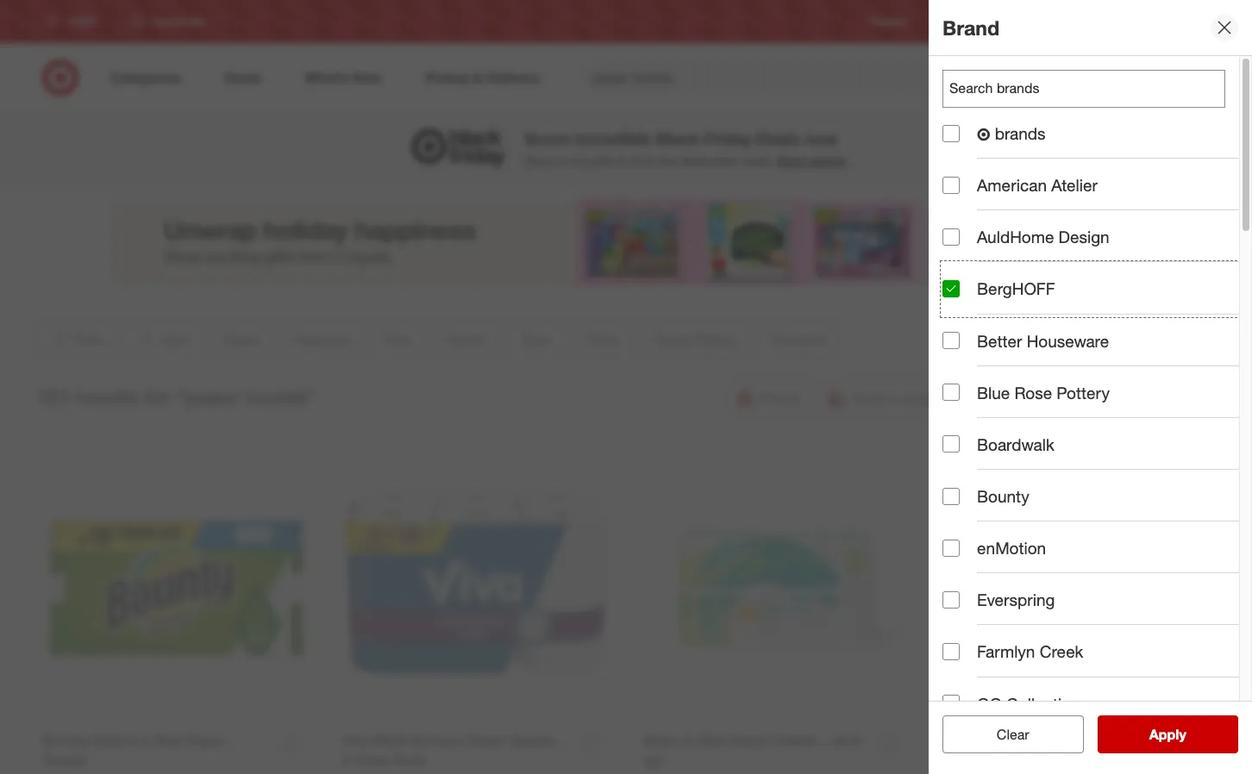 Task type: vqa. For each thing, say whether or not it's contained in the screenshot.
the middle reg
no



Task type: locate. For each thing, give the bounding box(es) containing it.
None text field
[[943, 70, 1226, 108]]

find
[[630, 154, 651, 168]]

brand dialog
[[929, 0, 1252, 775]]

find stores
[[1167, 15, 1220, 28]]

for
[[144, 384, 171, 409]]

week.
[[742, 154, 773, 168]]

rose
[[1015, 383, 1052, 403]]

now
[[805, 129, 838, 149]]

bounty
[[977, 486, 1030, 506]]

find stores link
[[1167, 14, 1220, 29]]

&
[[619, 154, 627, 168]]

auldhome design
[[977, 227, 1110, 247]]

score incredible black friday deals now save on top gifts & find new deals each week. start saving
[[525, 129, 846, 168]]

Boardwalk checkbox
[[943, 436, 960, 453]]

brands
[[995, 123, 1046, 143]]

berghoff
[[977, 279, 1055, 299]]

weekly ad link
[[936, 14, 985, 29]]

Better Houseware checkbox
[[943, 332, 960, 349]]

gg
[[977, 694, 1002, 714]]

Everspring checkbox
[[943, 592, 960, 609]]

brand
[[943, 15, 1000, 39]]

blue rose pottery
[[977, 383, 1110, 403]]

Bounty checkbox
[[943, 488, 960, 505]]

registry
[[870, 15, 909, 28]]

new
[[654, 154, 676, 168]]

American Atelier checkbox
[[943, 177, 960, 194]]

incredible
[[575, 129, 651, 149]]

weekly
[[936, 15, 969, 28]]

american atelier
[[977, 175, 1098, 195]]

None checkbox
[[943, 125, 960, 142]]

houseware
[[1027, 331, 1109, 351]]

¬ brands
[[977, 123, 1046, 144]]

deals
[[680, 154, 709, 168]]

boardwalk
[[977, 435, 1055, 454]]

blue
[[977, 383, 1010, 403]]

"paper
[[176, 384, 240, 409]]

towels"
[[246, 384, 316, 409]]

better
[[977, 331, 1022, 351]]

AuldHome Design checkbox
[[943, 228, 960, 246]]

Blue Rose Pottery checkbox
[[943, 384, 960, 401]]

search
[[1000, 70, 1041, 88]]

clear button
[[943, 716, 1084, 754]]

stores
[[1190, 15, 1220, 28]]



Task type: describe. For each thing, give the bounding box(es) containing it.
results
[[75, 384, 139, 409]]

search button
[[1000, 59, 1041, 100]]

find
[[1167, 15, 1187, 28]]

gifts
[[593, 154, 616, 168]]

apply
[[1150, 726, 1187, 743]]

1
[[1201, 61, 1206, 72]]

collection
[[1007, 694, 1080, 714]]

What can we help you find? suggestions appear below search field
[[582, 59, 1012, 97]]

top
[[571, 154, 589, 168]]

score
[[525, 129, 570, 149]]

none text field inside brand dialog
[[943, 70, 1226, 108]]

auldhome
[[977, 227, 1054, 247]]

Farmlyn Creek checkbox
[[943, 643, 960, 661]]

atelier
[[1052, 175, 1098, 195]]

1 link
[[1175, 59, 1213, 97]]

friday
[[704, 129, 752, 149]]

start
[[777, 154, 805, 168]]

creek
[[1040, 642, 1084, 662]]

weekly ad
[[936, 15, 985, 28]]

registry link
[[870, 14, 909, 29]]

each
[[712, 154, 738, 168]]

black
[[656, 129, 700, 149]]

apply button
[[1098, 716, 1239, 754]]

ad
[[972, 15, 985, 28]]

farmlyn
[[977, 642, 1035, 662]]

gg collection
[[977, 694, 1080, 714]]

american
[[977, 175, 1047, 195]]

enMotion checkbox
[[943, 540, 960, 557]]

BergHOFF checkbox
[[943, 280, 960, 298]]

save
[[525, 154, 551, 168]]

saving
[[809, 154, 846, 168]]

pottery
[[1057, 383, 1110, 403]]

farmlyn creek
[[977, 642, 1084, 662]]

on
[[554, 154, 568, 168]]

design
[[1059, 227, 1110, 247]]

clear
[[997, 726, 1030, 743]]

¬
[[977, 124, 991, 144]]

deals
[[756, 129, 800, 149]]

121
[[36, 384, 69, 409]]

advertisement region
[[109, 199, 1144, 285]]

better houseware
[[977, 331, 1109, 351]]

GG Collection checkbox
[[943, 695, 960, 713]]

enmotion
[[977, 538, 1046, 558]]

121 results for "paper towels"
[[36, 384, 316, 409]]

everspring
[[977, 590, 1055, 610]]



